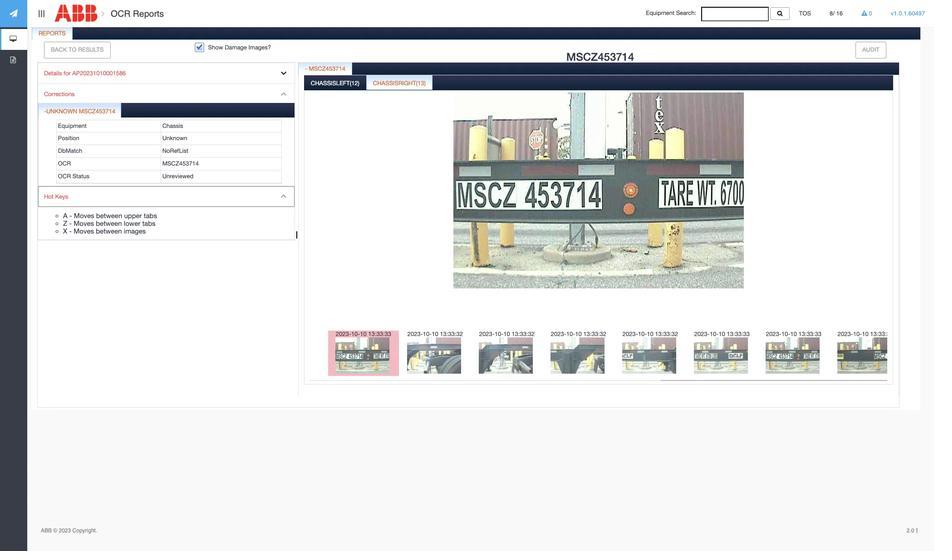 Task type: describe. For each thing, give the bounding box(es) containing it.
equipment search:
[[646, 10, 701, 16]]

menu inside mscz453714 tab list
[[38, 63, 295, 241]]

- mscz453714
[[305, 65, 346, 72]]

2 13:33:32 from the left
[[512, 331, 535, 338]]

corrections
[[44, 91, 75, 98]]

2 10- from the left
[[423, 331, 432, 338]]

ocr status
[[58, 173, 89, 180]]

3 13:33:33 from the left
[[799, 331, 822, 338]]

-unknown mscz453714 link
[[39, 103, 121, 118]]

chassisright(13) link
[[367, 75, 432, 93]]

unknown inside row group
[[162, 135, 187, 142]]

5 10- from the left
[[638, 331, 647, 338]]

tabs right lower
[[142, 220, 156, 227]]

3 13:33:32 from the left
[[584, 331, 607, 338]]

chassisleft(12) link
[[305, 75, 366, 93]]

8 10 from the left
[[862, 331, 869, 338]]

mscz453714 inside 'link'
[[79, 108, 115, 115]]

images?
[[249, 44, 271, 51]]

corrections link
[[38, 84, 295, 105]]

6 10 from the left
[[719, 331, 726, 338]]

damage
[[225, 44, 247, 51]]

1 between from the top
[[96, 212, 122, 220]]

details
[[44, 70, 62, 77]]

0
[[868, 10, 873, 17]]

v1.0.1.60497 button
[[882, 0, 935, 27]]

4 2023-10-10 13:33:32 from the left
[[623, 331, 678, 338]]

ocr for ocr status
[[58, 173, 71, 180]]

3 between from the top
[[96, 227, 122, 235]]

4 10- from the left
[[567, 331, 575, 338]]

4 13:33:32 from the left
[[655, 331, 678, 338]]

chassisright(13)
[[373, 80, 426, 87]]

1 13:33:32 from the left
[[440, 331, 463, 338]]

1 13:33:33 from the left
[[368, 331, 391, 338]]

2 10 from the left
[[432, 331, 439, 338]]

mscz453714 inside row group
[[162, 160, 199, 167]]

details for ap20231010001586
[[44, 70, 126, 77]]

6 2023- from the left
[[695, 331, 710, 338]]

back to results button
[[44, 42, 111, 58]]

8/ 16
[[830, 10, 843, 17]]

lower
[[124, 220, 140, 227]]

unknown inside -unknown mscz453714 'link'
[[46, 108, 77, 115]]

equipment for equipment
[[58, 122, 87, 129]]

1 moves from the top
[[74, 212, 94, 220]]

ap20231010001586
[[72, 70, 126, 77]]

6 10- from the left
[[710, 331, 719, 338]]

warning image
[[862, 10, 868, 16]]

8 10- from the left
[[854, 331, 862, 338]]

1 2023-10-10 13:33:32 from the left
[[408, 331, 463, 338]]

bars image
[[37, 10, 46, 17]]

abb
[[41, 528, 52, 534]]

tab list for - mscz453714
[[304, 75, 935, 411]]

x
[[63, 227, 67, 235]]

abb © 2023 copyright.
[[41, 528, 97, 534]]

1 2023- from the left
[[336, 331, 351, 338]]

8/
[[830, 10, 835, 17]]

3 2023-10-10 13:33:32 from the left
[[551, 331, 607, 338]]

2 moves from the top
[[74, 220, 94, 227]]

2023
[[59, 528, 71, 534]]

menu item containing corrections
[[38, 84, 295, 186]]

dbmatch
[[58, 148, 82, 154]]

hot keys link
[[38, 186, 295, 208]]

hot keys
[[44, 193, 68, 200]]

mscz453714 tab list
[[30, 25, 935, 413]]

audit
[[863, 46, 880, 53]]

details for ap20231010001586 link
[[38, 63, 295, 84]]

show
[[208, 44, 223, 51]]

noreflist
[[162, 148, 188, 154]]

z
[[63, 220, 67, 227]]

1 10 from the left
[[360, 331, 367, 338]]

- right x
[[69, 227, 72, 235]]

1 2023-10-10 13:33:33 from the left
[[336, 331, 391, 338]]

reports inside mscz453714 tab list
[[39, 30, 66, 37]]

7 2023- from the left
[[766, 331, 782, 338]]



Task type: locate. For each thing, give the bounding box(es) containing it.
2 2023-10-10 13:33:32 from the left
[[479, 331, 535, 338]]

- down corrections
[[44, 108, 46, 115]]

position
[[58, 135, 79, 142]]

unknown down corrections
[[46, 108, 77, 115]]

1 horizontal spatial unknown
[[162, 135, 187, 142]]

status
[[72, 173, 89, 180]]

None field
[[701, 7, 769, 21]]

2023-
[[336, 331, 351, 338], [408, 331, 423, 338], [479, 331, 495, 338], [551, 331, 567, 338], [623, 331, 638, 338], [695, 331, 710, 338], [766, 331, 782, 338], [838, 331, 854, 338]]

0 horizontal spatial equipment
[[58, 122, 87, 129]]

row group
[[57, 120, 282, 183]]

0 vertical spatial ocr
[[111, 9, 130, 19]]

tab list inside menu
[[38, 103, 295, 186]]

copyright.
[[72, 528, 97, 534]]

moves right a
[[74, 212, 94, 220]]

0 button
[[853, 0, 882, 27]]

0 horizontal spatial reports
[[39, 30, 66, 37]]

16
[[837, 10, 843, 17]]

©
[[53, 528, 57, 534]]

search:
[[676, 10, 697, 16]]

- up chassisleft(12) link on the top left
[[305, 65, 307, 72]]

unknown up noreflist
[[162, 135, 187, 142]]

moves right x
[[74, 227, 94, 235]]

back to results
[[51, 46, 104, 53]]

2 between from the top
[[96, 220, 122, 227]]

ocr
[[111, 9, 130, 19], [58, 160, 71, 167], [58, 173, 71, 180]]

2 13:33:33 from the left
[[727, 331, 750, 338]]

- right a
[[69, 212, 72, 220]]

search image
[[778, 10, 783, 16]]

menu item containing a - moves between upper tabs
[[38, 186, 295, 240]]

tabs
[[144, 212, 157, 220], [142, 220, 156, 227]]

show damage images?
[[208, 44, 271, 51]]

tab list containing chassisleft(12)
[[304, 75, 935, 411]]

keys
[[55, 193, 68, 200]]

ocr reports
[[108, 9, 164, 19]]

1 horizontal spatial equipment
[[646, 10, 675, 16]]

hot
[[44, 193, 54, 200]]

2023-10-10 13:33:33
[[336, 331, 391, 338], [695, 331, 750, 338], [766, 331, 822, 338], [838, 331, 894, 338]]

3 moves from the top
[[74, 227, 94, 235]]

2 2023- from the left
[[408, 331, 423, 338]]

results
[[78, 46, 104, 53]]

audit button
[[856, 42, 887, 58]]

-
[[305, 65, 307, 72], [44, 108, 46, 115], [69, 212, 72, 220], [69, 220, 72, 227], [69, 227, 72, 235]]

equipment up position
[[58, 122, 87, 129]]

equipment
[[646, 10, 675, 16], [58, 122, 87, 129]]

2 menu item from the top
[[38, 186, 295, 240]]

moves
[[74, 212, 94, 220], [74, 220, 94, 227], [74, 227, 94, 235]]

4 2023- from the left
[[551, 331, 567, 338]]

tab list for corrections
[[38, 103, 295, 186]]

0 vertical spatial equipment
[[646, 10, 675, 16]]

10
[[360, 331, 367, 338], [432, 331, 439, 338], [504, 331, 510, 338], [575, 331, 582, 338], [647, 331, 654, 338], [719, 331, 726, 338], [791, 331, 797, 338], [862, 331, 869, 338]]

1 vertical spatial unknown
[[162, 135, 187, 142]]

equipment inside row group
[[58, 122, 87, 129]]

row group inside mscz453714 tab list
[[57, 120, 282, 183]]

2 2023-10-10 13:33:33 from the left
[[695, 331, 750, 338]]

4 10 from the left
[[575, 331, 582, 338]]

reports link
[[32, 25, 72, 43]]

long arrow up image
[[916, 529, 919, 534]]

reports
[[133, 9, 164, 19], [39, 30, 66, 37]]

10-
[[351, 331, 360, 338], [423, 331, 432, 338], [495, 331, 504, 338], [567, 331, 575, 338], [638, 331, 647, 338], [710, 331, 719, 338], [782, 331, 791, 338], [854, 331, 862, 338]]

2.0
[[907, 528, 916, 534]]

to
[[69, 46, 76, 53]]

13:33:32
[[440, 331, 463, 338], [512, 331, 535, 338], [584, 331, 607, 338], [655, 331, 678, 338]]

ocr for ocr
[[58, 160, 71, 167]]

1 vertical spatial reports
[[39, 30, 66, 37]]

1 horizontal spatial reports
[[133, 9, 164, 19]]

1 menu item from the top
[[38, 84, 295, 186]]

unreviewed
[[162, 173, 194, 180]]

moves right z
[[74, 220, 94, 227]]

4 13:33:33 from the left
[[871, 331, 894, 338]]

ocr for ocr reports
[[111, 9, 130, 19]]

equipment left "search:"
[[646, 10, 675, 16]]

unknown
[[46, 108, 77, 115], [162, 135, 187, 142]]

5 2023- from the left
[[623, 331, 638, 338]]

tab list
[[298, 60, 935, 413], [304, 75, 935, 411], [38, 103, 295, 186]]

13:33:33
[[368, 331, 391, 338], [727, 331, 750, 338], [799, 331, 822, 338], [871, 331, 894, 338]]

menu item
[[38, 84, 295, 186], [38, 186, 295, 240]]

8/ 16 button
[[821, 0, 852, 27]]

tab list containing -unknown mscz453714
[[38, 103, 295, 186]]

- right z
[[69, 220, 72, 227]]

for
[[64, 70, 71, 77]]

between
[[96, 212, 122, 220], [96, 220, 122, 227], [96, 227, 122, 235]]

- mscz453714 link
[[299, 60, 352, 78]]

0 horizontal spatial unknown
[[46, 108, 77, 115]]

tos button
[[790, 0, 821, 27]]

0 vertical spatial unknown
[[46, 108, 77, 115]]

tos
[[799, 10, 811, 17]]

v1.0.1.60497
[[891, 10, 925, 17]]

8 2023- from the left
[[838, 331, 854, 338]]

menu
[[38, 63, 295, 241]]

0 vertical spatial reports
[[133, 9, 164, 19]]

- inside 'link'
[[44, 108, 46, 115]]

7 10 from the left
[[791, 331, 797, 338]]

chassisleft(12)
[[311, 80, 360, 87]]

mscz453714
[[567, 50, 634, 63], [309, 65, 346, 72], [79, 108, 115, 115], [162, 160, 199, 167]]

menu containing a - moves between upper tabs
[[38, 63, 295, 241]]

-unknown mscz453714
[[44, 108, 115, 115]]

7 10- from the left
[[782, 331, 791, 338]]

2 vertical spatial ocr
[[58, 173, 71, 180]]

upper
[[124, 212, 142, 220]]

3 2023- from the left
[[479, 331, 495, 338]]

1 vertical spatial ocr
[[58, 160, 71, 167]]

equipment for equipment search:
[[646, 10, 675, 16]]

navigation
[[0, 0, 27, 71]]

chassis
[[162, 122, 183, 129]]

images
[[124, 227, 146, 235]]

3 10 from the left
[[504, 331, 510, 338]]

tab list containing - mscz453714
[[298, 60, 935, 413]]

back
[[51, 46, 67, 53]]

row group containing equipment
[[57, 120, 282, 183]]

a
[[63, 212, 68, 220]]

3 10- from the left
[[495, 331, 504, 338]]

4 2023-10-10 13:33:33 from the left
[[838, 331, 894, 338]]

a - moves between upper tabs z - moves between lower tabs x - moves between images
[[63, 212, 157, 235]]

3 2023-10-10 13:33:33 from the left
[[766, 331, 822, 338]]

1 vertical spatial equipment
[[58, 122, 87, 129]]

1 10- from the left
[[351, 331, 360, 338]]

tabs right upper
[[144, 212, 157, 220]]

5 10 from the left
[[647, 331, 654, 338]]

2023-10-10 13:33:32
[[408, 331, 463, 338], [479, 331, 535, 338], [551, 331, 607, 338], [623, 331, 678, 338]]



Task type: vqa. For each thing, say whether or not it's contained in the screenshot.
Container(40) associated with TGHU9616648
no



